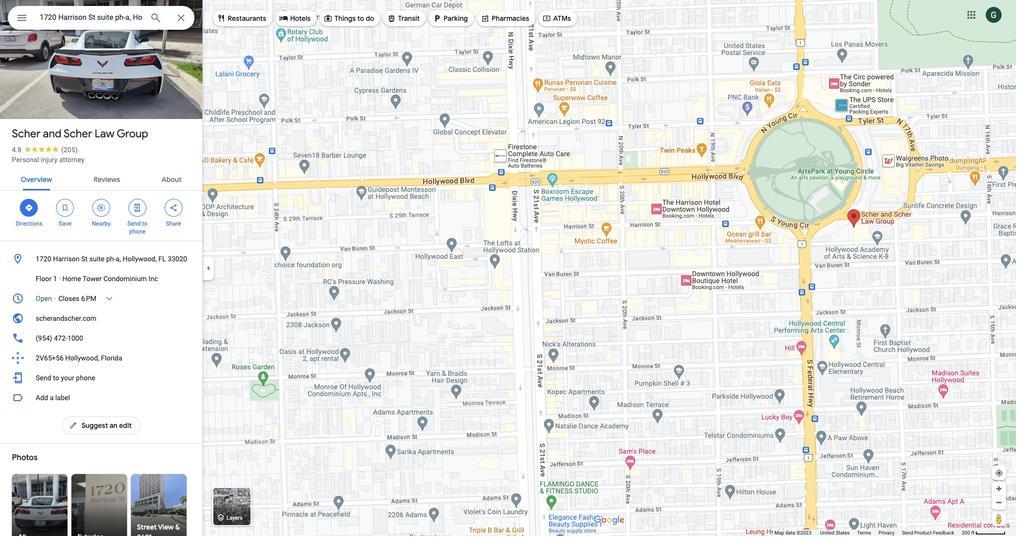 Task type: vqa. For each thing, say whether or not it's contained in the screenshot.
Street View & 360° button
yes



Task type: locate. For each thing, give the bounding box(es) containing it.
tab list
[[0, 167, 203, 191]]

reviews button
[[86, 167, 128, 191]]

parking
[[444, 14, 468, 23]]

 pharmacies
[[481, 13, 530, 24]]

terms button
[[858, 530, 872, 537]]

scher
[[12, 127, 40, 141], [64, 127, 92, 141]]

add
[[36, 394, 48, 402]]

tab list containing overview
[[0, 167, 203, 191]]

send to phone
[[127, 220, 147, 235]]

floor 1 · home tower condominium inc
[[36, 275, 158, 283]]

directions
[[16, 220, 42, 227]]

suggest
[[82, 421, 108, 430]]


[[433, 13, 442, 24]]


[[279, 13, 288, 24]]

floor
[[36, 275, 52, 283]]

 search field
[[8, 6, 195, 32]]

1 vertical spatial to
[[142, 220, 147, 227]]

send up add
[[36, 374, 51, 382]]

 suggest an edit
[[69, 421, 132, 431]]

0 horizontal spatial to
[[53, 374, 59, 382]]

states
[[836, 531, 850, 536]]

 atms
[[543, 13, 571, 24]]

street view & 360° button
[[131, 475, 187, 537]]

1
[[53, 275, 57, 283]]

2v65+56
[[36, 354, 64, 362]]

your
[[61, 374, 74, 382]]

1 vertical spatial send
[[36, 374, 51, 382]]

phone right your
[[76, 374, 95, 382]]

none field inside 1720 harrison st suite ph-a, hollywood, fl 33020 'field'
[[40, 11, 142, 23]]

to left share
[[142, 220, 147, 227]]

2v65+56 hollywood, florida
[[36, 354, 122, 362]]

zoom out image
[[996, 499, 1003, 507]]


[[324, 13, 333, 24]]

united
[[821, 531, 835, 536]]

collapse side panel image
[[203, 263, 214, 274]]

reviews
[[94, 175, 120, 184]]

photos
[[32, 98, 56, 108]]

1000
[[68, 335, 83, 343]]

to left your
[[53, 374, 59, 382]]

show open hours for the week image
[[105, 294, 114, 303]]


[[133, 203, 142, 213]]

phone
[[129, 228, 146, 235], [76, 374, 95, 382]]

google account: greg robinson  
(robinsongreg175@gmail.com) image
[[986, 7, 1002, 23]]

1 horizontal spatial to
[[142, 220, 147, 227]]

send left 'product'
[[903, 531, 914, 536]]

send for send to your phone
[[36, 374, 51, 382]]

hollywood, down "1000"
[[65, 354, 99, 362]]

to for send to phone
[[142, 220, 147, 227]]

zoom in image
[[996, 486, 1003, 493]]

 things to do
[[324, 13, 374, 24]]

hollywood,
[[123, 255, 157, 263], [65, 354, 99, 362]]

2 vertical spatial send
[[903, 531, 914, 536]]

0 vertical spatial send
[[127, 220, 141, 227]]

 hotels
[[279, 13, 311, 24]]

6 pm
[[81, 295, 96, 303]]

2v65+56 hollywood, florida button
[[0, 349, 203, 368]]

1 vertical spatial hollywood,
[[65, 354, 99, 362]]

inc
[[149, 275, 158, 283]]

ft
[[972, 531, 975, 536]]

view
[[158, 523, 174, 532]]

phone down 
[[129, 228, 146, 235]]


[[217, 13, 226, 24]]

nearby
[[92, 220, 111, 227]]

1 horizontal spatial scher
[[64, 127, 92, 141]]

hollywood, inside button
[[123, 255, 157, 263]]

florida
[[101, 354, 122, 362]]

200 ft
[[962, 531, 975, 536]]

a
[[50, 394, 54, 402]]

photos
[[12, 453, 38, 463]]

200 ft button
[[962, 531, 1006, 536]]

law
[[95, 127, 114, 141]]

scher and scher law group
[[12, 127, 148, 141]]

st
[[81, 255, 88, 263]]

0 horizontal spatial send
[[36, 374, 51, 382]]

360°
[[137, 533, 152, 537]]

1 horizontal spatial hollywood,
[[123, 255, 157, 263]]

2 vertical spatial to
[[53, 374, 59, 382]]

scher up 4.8
[[12, 127, 40, 141]]

to
[[358, 14, 364, 23], [142, 220, 147, 227], [53, 374, 59, 382]]

 parking
[[433, 13, 468, 24]]

harrison
[[53, 255, 80, 263]]

(205)
[[61, 146, 78, 154]]

send for send product feedback
[[903, 531, 914, 536]]

send inside button
[[36, 374, 51, 382]]

0 vertical spatial to
[[358, 14, 364, 23]]

personal injury attorney button
[[12, 155, 85, 165]]

0 horizontal spatial phone
[[76, 374, 95, 382]]

overview button
[[13, 167, 60, 191]]

33020
[[168, 255, 187, 263]]

3 photos button
[[7, 94, 60, 112]]

to left do
[[358, 14, 364, 23]]

1 horizontal spatial phone
[[129, 228, 146, 235]]

0 horizontal spatial scher
[[12, 127, 40, 141]]

(954) 472-1000
[[36, 335, 83, 343]]

send down 
[[127, 220, 141, 227]]

do
[[366, 14, 374, 23]]

hollywood, right a,
[[123, 255, 157, 263]]

1 horizontal spatial send
[[127, 220, 141, 227]]

things
[[335, 14, 356, 23]]

share
[[166, 220, 181, 227]]

to inside send to your phone button
[[53, 374, 59, 382]]

None field
[[40, 11, 142, 23]]

footer
[[775, 530, 962, 537]]

2 horizontal spatial send
[[903, 531, 914, 536]]


[[97, 203, 106, 213]]

scherandscher.com
[[36, 315, 96, 323]]

home
[[62, 275, 81, 283]]

send inside button
[[903, 531, 914, 536]]

0 vertical spatial hollywood,
[[123, 255, 157, 263]]

personal injury attorney
[[12, 156, 85, 164]]

1720
[[36, 255, 51, 263]]

product
[[915, 531, 932, 536]]


[[543, 13, 552, 24]]

privacy button
[[879, 530, 895, 537]]

scher up (205)
[[64, 127, 92, 141]]

an
[[110, 421, 117, 430]]

personal
[[12, 156, 39, 164]]

3 photos
[[25, 98, 56, 108]]

scher and scher law group main content
[[0, 0, 203, 537]]

send inside send to phone
[[127, 220, 141, 227]]

ph-
[[106, 255, 116, 263]]

(954)
[[36, 335, 52, 343]]

phone inside send to your phone button
[[76, 374, 95, 382]]

0 vertical spatial phone
[[129, 228, 146, 235]]

0 horizontal spatial hollywood,
[[65, 354, 99, 362]]

1 vertical spatial phone
[[76, 374, 95, 382]]

add a label
[[36, 394, 70, 402]]

©2023
[[797, 531, 812, 536]]

2 horizontal spatial to
[[358, 14, 364, 23]]

send
[[127, 220, 141, 227], [36, 374, 51, 382], [903, 531, 914, 536]]

footer containing map data ©2023
[[775, 530, 962, 537]]

to inside send to phone
[[142, 220, 147, 227]]

4.8 stars image
[[22, 146, 61, 152]]

footer inside the 'google maps' element
[[775, 530, 962, 537]]

4.8
[[12, 146, 22, 154]]



Task type: describe. For each thing, give the bounding box(es) containing it.
atms
[[554, 14, 571, 23]]

open
[[36, 295, 52, 303]]

street
[[137, 523, 157, 532]]


[[387, 13, 396, 24]]

google maps element
[[0, 0, 1017, 537]]

 transit
[[387, 13, 420, 24]]

show street view coverage image
[[992, 512, 1007, 527]]

1720 Harrison St suite ph-a, Hollywood, FL 33020 field
[[8, 6, 195, 30]]

closes
[[58, 295, 79, 303]]

1 scher from the left
[[12, 127, 40, 141]]

phone inside send to phone
[[129, 228, 146, 235]]

send product feedback button
[[903, 530, 955, 537]]


[[69, 421, 78, 431]]

information for scher and scher law group region
[[0, 247, 203, 388]]

·
[[59, 275, 61, 283]]

privacy
[[879, 531, 895, 536]]


[[61, 203, 70, 213]]

group
[[117, 127, 148, 141]]

united states
[[821, 531, 850, 536]]

1720 harrison st suite ph-a, hollywood, fl 33020 button
[[0, 249, 203, 269]]


[[16, 11, 28, 25]]

⋅
[[54, 295, 57, 303]]

terms
[[858, 531, 872, 536]]

save
[[59, 220, 71, 227]]

hollywood, inside button
[[65, 354, 99, 362]]

tab list inside the 'google maps' element
[[0, 167, 203, 191]]

2 scher from the left
[[64, 127, 92, 141]]


[[25, 203, 33, 213]]

to inside  things to do
[[358, 14, 364, 23]]

layers
[[227, 515, 243, 522]]

feedback
[[934, 531, 955, 536]]

205 reviews element
[[61, 146, 78, 154]]

472-
[[54, 335, 68, 343]]

hotels
[[290, 14, 311, 23]]

street view & 360°
[[137, 523, 180, 537]]

hours image
[[12, 293, 24, 305]]

data
[[786, 531, 796, 536]]

copy address image
[[180, 255, 189, 264]]

show your location image
[[995, 469, 1004, 478]]

fl
[[158, 255, 166, 263]]

map
[[775, 531, 785, 536]]

1720 harrison st suite ph-a, hollywood, fl 33020
[[36, 255, 187, 263]]

send to your phone button
[[0, 368, 203, 388]]


[[169, 203, 178, 213]]

about
[[162, 175, 182, 184]]

to for send to your phone
[[53, 374, 59, 382]]

send to your phone
[[36, 374, 95, 382]]

&
[[175, 523, 180, 532]]

floor 1 · home tower condominium inc button
[[0, 269, 203, 289]]

edit
[[119, 421, 132, 430]]

open ⋅ closes 6 pm
[[36, 295, 96, 303]]

200
[[962, 531, 971, 536]]

send for send to phone
[[127, 220, 141, 227]]

photo of scher and scher law group image
[[0, 0, 203, 136]]

pharmacies
[[492, 14, 530, 23]]

injury
[[41, 156, 58, 164]]

transit
[[398, 14, 420, 23]]

map data ©2023
[[775, 531, 813, 536]]

(954) 472-1000 button
[[0, 329, 203, 349]]

overview
[[21, 175, 52, 184]]

attorney
[[59, 156, 85, 164]]

 button
[[8, 6, 36, 32]]

send product feedback
[[903, 531, 955, 536]]

a,
[[116, 255, 121, 263]]

tower
[[83, 275, 102, 283]]

scherandscher.com link
[[0, 309, 203, 329]]

actions for scher and scher law group region
[[0, 191, 203, 241]]

3
[[25, 98, 30, 108]]



